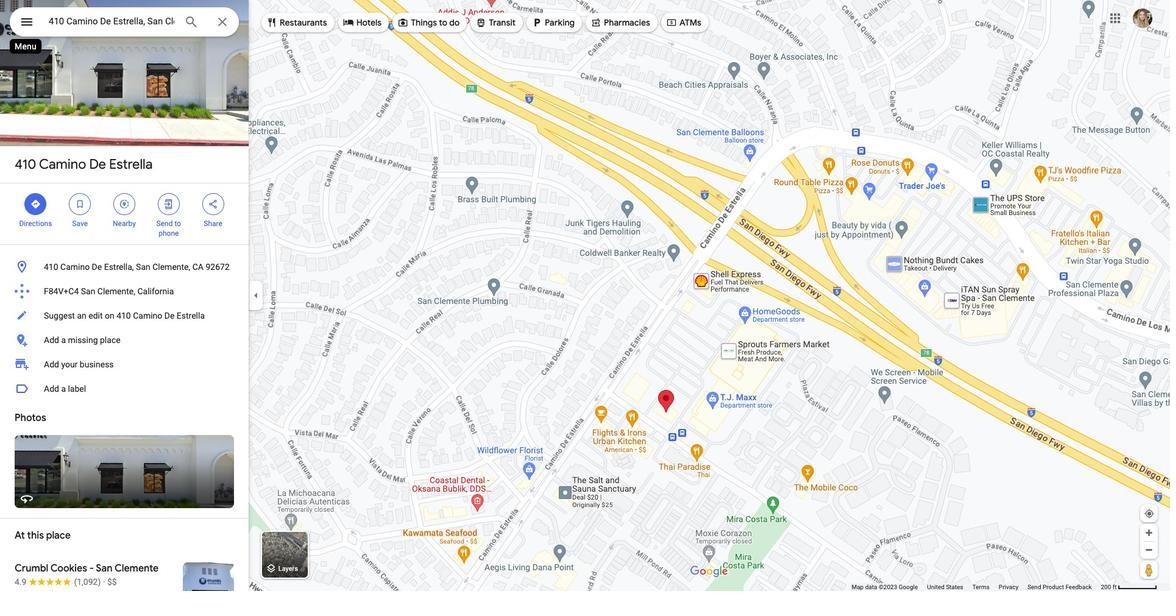 Task type: describe. For each thing, give the bounding box(es) containing it.
label
[[68, 384, 86, 394]]

 search field
[[10, 7, 239, 39]]

on
[[105, 311, 114, 321]]

200 ft
[[1102, 584, 1118, 591]]


[[666, 16, 677, 29]]

place inside add a missing place button
[[100, 335, 121, 345]]

layers
[[279, 566, 298, 573]]

camino for estrella,
[[60, 262, 90, 272]]

de for estrella,
[[92, 262, 102, 272]]

410 camino de estrella, san clemente, ca 92672
[[44, 262, 230, 272]]

410 inside button
[[117, 311, 131, 321]]

restaurants
[[280, 17, 327, 28]]

show street view coverage image
[[1141, 561, 1159, 579]]

to inside  things to do
[[439, 17, 448, 28]]

privacy
[[999, 584, 1019, 591]]

parking
[[545, 17, 575, 28]]

add a missing place
[[44, 335, 121, 345]]

0 vertical spatial estrella
[[109, 156, 153, 173]]

410 camino de estrella main content
[[0, 0, 249, 592]]


[[208, 198, 219, 211]]

estrella inside button
[[177, 311, 205, 321]]

share
[[204, 220, 222, 228]]

nearby
[[113, 220, 136, 228]]

1 vertical spatial clemente,
[[97, 287, 135, 296]]

add your business link
[[0, 352, 249, 377]]

de inside button
[[164, 311, 175, 321]]

2 vertical spatial san
[[96, 563, 113, 575]]

·
[[103, 578, 105, 587]]

f84v+c4
[[44, 287, 79, 296]]

2 horizontal spatial san
[[136, 262, 150, 272]]

google account: michelle dermenjian  
(michelle.dermenjian@adept.ai) image
[[1134, 8, 1153, 28]]


[[119, 198, 130, 211]]

map
[[852, 584, 864, 591]]

send product feedback button
[[1028, 584, 1092, 592]]

-
[[90, 563, 94, 575]]

this
[[27, 530, 44, 542]]

 things to do
[[398, 16, 460, 29]]

privacy button
[[999, 584, 1019, 592]]

suggest an edit on 410 camino de estrella
[[44, 311, 205, 321]]

google
[[899, 584, 919, 591]]

an
[[77, 311, 86, 321]]

data
[[866, 584, 878, 591]]

f84v+c4 san clemente, california
[[44, 287, 174, 296]]

©2023
[[879, 584, 898, 591]]

at
[[15, 530, 25, 542]]

phone
[[159, 229, 179, 238]]

united states button
[[928, 584, 964, 592]]

terms
[[973, 584, 990, 591]]


[[163, 198, 174, 211]]

to inside send to phone
[[175, 220, 181, 228]]

united states
[[928, 584, 964, 591]]

add for add your business
[[44, 360, 59, 370]]

410 for 410 camino de estrella, san clemente, ca 92672
[[44, 262, 58, 272]]

200
[[1102, 584, 1112, 591]]

send for send to phone
[[156, 220, 173, 228]]

send product feedback
[[1028, 584, 1092, 591]]

add a label
[[44, 384, 86, 394]]


[[75, 198, 85, 211]]

 parking
[[532, 16, 575, 29]]

92672
[[206, 262, 230, 272]]

pharmacies
[[604, 17, 651, 28]]

crumbl cookies - san clemente
[[15, 563, 159, 575]]

things
[[411, 17, 437, 28]]

price: moderate image
[[107, 578, 117, 587]]

add a missing place button
[[0, 328, 249, 352]]

terms button
[[973, 584, 990, 592]]

estrella,
[[104, 262, 134, 272]]



Task type: vqa. For each thing, say whether or not it's contained in the screenshot.


Task type: locate. For each thing, give the bounding box(es) containing it.
2 add from the top
[[44, 360, 59, 370]]

zoom in image
[[1145, 529, 1154, 538]]

send left product
[[1028, 584, 1042, 591]]

show your location image
[[1145, 509, 1156, 520]]

clemente, down the "estrella,"
[[97, 287, 135, 296]]

 pharmacies
[[591, 16, 651, 29]]

None field
[[49, 14, 174, 29]]

3 add from the top
[[44, 384, 59, 394]]

4.9
[[15, 578, 26, 587]]

0 vertical spatial send
[[156, 220, 173, 228]]

4.9 stars 1,092 reviews image
[[15, 576, 101, 588]]

0 vertical spatial to
[[439, 17, 448, 28]]

directions
[[19, 220, 52, 228]]

a left missing
[[61, 335, 66, 345]]

1 vertical spatial estrella
[[177, 311, 205, 321]]


[[343, 16, 354, 29]]

to left do on the left
[[439, 17, 448, 28]]

0 vertical spatial add
[[44, 335, 59, 345]]

2 vertical spatial camino
[[133, 311, 162, 321]]

send inside send product feedback button
[[1028, 584, 1042, 591]]

de for estrella
[[89, 156, 106, 173]]

410 up 
[[15, 156, 36, 173]]

 transit
[[476, 16, 516, 29]]

410 right on
[[117, 311, 131, 321]]

 atms
[[666, 16, 702, 29]]

add inside "button"
[[44, 384, 59, 394]]

410 camino de estrella
[[15, 156, 153, 173]]


[[30, 198, 41, 211]]

clemente, left ca
[[153, 262, 190, 272]]

to
[[439, 17, 448, 28], [175, 220, 181, 228]]

suggest
[[44, 311, 75, 321]]

0 horizontal spatial send
[[156, 220, 173, 228]]

clemente
[[115, 563, 159, 575]]

410 inside button
[[44, 262, 58, 272]]

410
[[15, 156, 36, 173], [44, 262, 58, 272], [117, 311, 131, 321]]

2 vertical spatial de
[[164, 311, 175, 321]]

clemente,
[[153, 262, 190, 272], [97, 287, 135, 296]]

add for add a missing place
[[44, 335, 59, 345]]

footer inside google maps element
[[852, 584, 1102, 592]]

transit
[[489, 17, 516, 28]]

hotels
[[357, 17, 382, 28]]


[[591, 16, 602, 29]]

san right the "estrella,"
[[136, 262, 150, 272]]

ca
[[193, 262, 204, 272]]

send for send product feedback
[[1028, 584, 1042, 591]]

0 vertical spatial san
[[136, 262, 150, 272]]

san up an
[[81, 287, 95, 296]]

de down california
[[164, 311, 175, 321]]

2 vertical spatial add
[[44, 384, 59, 394]]

1 vertical spatial camino
[[60, 262, 90, 272]]

san right -
[[96, 563, 113, 575]]

2 horizontal spatial 410
[[117, 311, 131, 321]]

· $$
[[103, 578, 117, 587]]

(1,092)
[[74, 578, 101, 587]]

place right this
[[46, 530, 71, 542]]

1 vertical spatial to
[[175, 220, 181, 228]]

to up phone
[[175, 220, 181, 228]]

de inside button
[[92, 262, 102, 272]]

de left the "estrella,"
[[92, 262, 102, 272]]

1 horizontal spatial estrella
[[177, 311, 205, 321]]

a for label
[[61, 384, 66, 394]]

1 vertical spatial de
[[92, 262, 102, 272]]

photos
[[15, 412, 46, 424]]

add your business
[[44, 360, 114, 370]]

camino for estrella
[[39, 156, 86, 173]]

0 horizontal spatial clemente,
[[97, 287, 135, 296]]

zoom out image
[[1145, 546, 1154, 555]]

410 Camino De Estrella, San Clemente, CA 92672 field
[[10, 7, 239, 37]]

footer
[[852, 584, 1102, 592]]

send up phone
[[156, 220, 173, 228]]

estrella down ca
[[177, 311, 205, 321]]

business
[[80, 360, 114, 370]]

camino
[[39, 156, 86, 173], [60, 262, 90, 272], [133, 311, 162, 321]]

a for missing
[[61, 335, 66, 345]]

1 vertical spatial send
[[1028, 584, 1042, 591]]

0 vertical spatial clemente,
[[153, 262, 190, 272]]

1 horizontal spatial 410
[[44, 262, 58, 272]]

map data ©2023 google
[[852, 584, 919, 591]]

0 horizontal spatial 410
[[15, 156, 36, 173]]

0 horizontal spatial to
[[175, 220, 181, 228]]

your
[[61, 360, 78, 370]]

1 horizontal spatial place
[[100, 335, 121, 345]]

send
[[156, 220, 173, 228], [1028, 584, 1042, 591]]

none field inside 410 camino de estrella, san clemente, ca 92672 field
[[49, 14, 174, 29]]

do
[[450, 17, 460, 28]]

0 horizontal spatial place
[[46, 530, 71, 542]]

1 a from the top
[[61, 335, 66, 345]]

google maps element
[[0, 0, 1171, 592]]

1 vertical spatial 410
[[44, 262, 58, 272]]

cookies
[[50, 563, 87, 575]]

estrella up 
[[109, 156, 153, 173]]

actions for 410 camino de estrella region
[[0, 184, 249, 245]]

camino inside button
[[133, 311, 162, 321]]

feedback
[[1066, 584, 1092, 591]]


[[476, 16, 487, 29]]

0 vertical spatial de
[[89, 156, 106, 173]]

at this place
[[15, 530, 71, 542]]

a left label
[[61, 384, 66, 394]]

a inside button
[[61, 335, 66, 345]]

san
[[136, 262, 150, 272], [81, 287, 95, 296], [96, 563, 113, 575]]

a inside "button"
[[61, 384, 66, 394]]

atms
[[680, 17, 702, 28]]

edit
[[89, 311, 103, 321]]

0 vertical spatial a
[[61, 335, 66, 345]]

1 add from the top
[[44, 335, 59, 345]]

de up actions for 410 camino de estrella region
[[89, 156, 106, 173]]

1 vertical spatial place
[[46, 530, 71, 542]]

0 vertical spatial camino
[[39, 156, 86, 173]]


[[532, 16, 543, 29]]

f84v+c4 san clemente, california button
[[0, 279, 249, 304]]

0 vertical spatial 410
[[15, 156, 36, 173]]

1 vertical spatial san
[[81, 287, 95, 296]]

 hotels
[[343, 16, 382, 29]]

camino down california
[[133, 311, 162, 321]]

add a label button
[[0, 377, 249, 401]]

1 horizontal spatial send
[[1028, 584, 1042, 591]]

1 horizontal spatial to
[[439, 17, 448, 28]]

add left your
[[44, 360, 59, 370]]

add
[[44, 335, 59, 345], [44, 360, 59, 370], [44, 384, 59, 394]]


[[398, 16, 409, 29]]

camino inside button
[[60, 262, 90, 272]]

send to phone
[[156, 220, 181, 238]]

2 a from the top
[[61, 384, 66, 394]]

united
[[928, 584, 945, 591]]

add down suggest
[[44, 335, 59, 345]]

410 up f84v+c4
[[44, 262, 58, 272]]

collapse side panel image
[[249, 289, 263, 302]]

0 vertical spatial place
[[100, 335, 121, 345]]

1 horizontal spatial san
[[96, 563, 113, 575]]

410 for 410 camino de estrella
[[15, 156, 36, 173]]

add for add a label
[[44, 384, 59, 394]]

 button
[[10, 7, 44, 39]]

de
[[89, 156, 106, 173], [92, 262, 102, 272], [164, 311, 175, 321]]

missing
[[68, 335, 98, 345]]

send inside send to phone
[[156, 220, 173, 228]]

1 vertical spatial a
[[61, 384, 66, 394]]

0 horizontal spatial san
[[81, 287, 95, 296]]

1 vertical spatial add
[[44, 360, 59, 370]]

place down on
[[100, 335, 121, 345]]

200 ft button
[[1102, 584, 1158, 591]]

$$
[[107, 578, 117, 587]]

add inside button
[[44, 335, 59, 345]]

estrella
[[109, 156, 153, 173], [177, 311, 205, 321]]

product
[[1043, 584, 1065, 591]]

 restaurants
[[266, 16, 327, 29]]

camino up 
[[39, 156, 86, 173]]

410 camino de estrella, san clemente, ca 92672 button
[[0, 255, 249, 279]]

california
[[137, 287, 174, 296]]

save
[[72, 220, 88, 228]]

1 horizontal spatial clemente,
[[153, 262, 190, 272]]


[[20, 13, 34, 30]]

0 horizontal spatial estrella
[[109, 156, 153, 173]]


[[266, 16, 277, 29]]

footer containing map data ©2023 google
[[852, 584, 1102, 592]]

suggest an edit on 410 camino de estrella button
[[0, 304, 249, 328]]

crumbl
[[15, 563, 48, 575]]

2 vertical spatial 410
[[117, 311, 131, 321]]

ft
[[1113, 584, 1118, 591]]

add left label
[[44, 384, 59, 394]]

states
[[947, 584, 964, 591]]

camino up f84v+c4
[[60, 262, 90, 272]]



